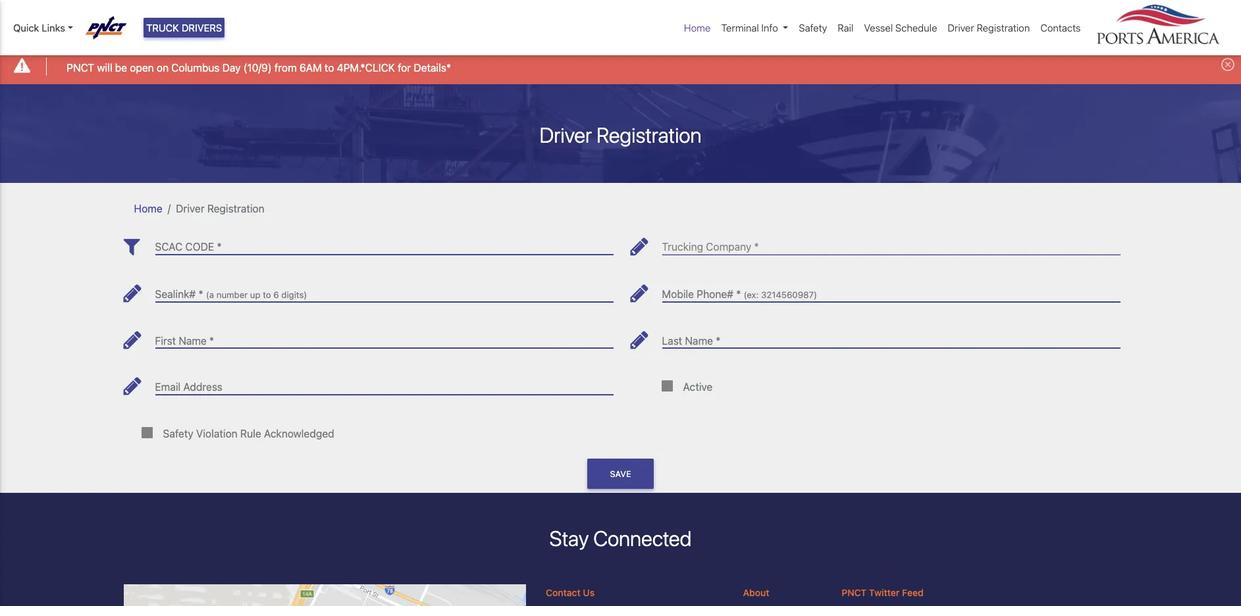Task type: locate. For each thing, give the bounding box(es) containing it.
1 vertical spatial driver registration
[[540, 122, 702, 147]]

* down (a
[[209, 335, 214, 347]]

1 horizontal spatial name
[[685, 335, 713, 347]]

connected
[[594, 527, 692, 552]]

1 horizontal spatial pnct
[[842, 587, 867, 599]]

contacts
[[1041, 22, 1081, 34]]

pnct left will
[[67, 62, 94, 74]]

1 vertical spatial safety
[[163, 428, 194, 440]]

2 vertical spatial registration
[[207, 203, 265, 214]]

0 horizontal spatial safety
[[163, 428, 194, 440]]

address
[[183, 382, 223, 393]]

0 horizontal spatial registration
[[207, 203, 265, 214]]

vessel
[[864, 22, 893, 34]]

pnct will be open on columbus day (10/9) from 6am to 4pm.*click for details* link
[[67, 60, 451, 75]]

1 name from the left
[[179, 335, 207, 347]]

violation
[[196, 428, 238, 440]]

6
[[274, 290, 279, 300]]

stay
[[550, 527, 589, 552]]

name right first
[[179, 335, 207, 347]]

schedule
[[896, 22, 938, 34]]

safety
[[799, 22, 828, 34], [163, 428, 194, 440]]

2 horizontal spatial registration
[[977, 22, 1031, 34]]

0 vertical spatial pnct
[[67, 62, 94, 74]]

*
[[217, 241, 222, 253], [755, 241, 759, 253], [199, 289, 203, 300], [737, 289, 741, 300], [209, 335, 214, 347], [716, 335, 721, 347]]

3214560987)
[[762, 290, 818, 300]]

1 vertical spatial to
[[263, 290, 271, 300]]

* for scac code *
[[217, 241, 222, 253]]

pnct left twitter
[[842, 587, 867, 599]]

0 horizontal spatial to
[[263, 290, 271, 300]]

terminal info link
[[716, 15, 794, 40]]

last
[[662, 335, 683, 347]]

columbus
[[171, 62, 220, 74]]

safety left violation on the bottom
[[163, 428, 194, 440]]

links
[[42, 22, 65, 34]]

1 vertical spatial home
[[134, 203, 162, 214]]

us
[[583, 587, 595, 599]]

scac code *
[[155, 241, 222, 253]]

day
[[222, 62, 241, 74]]

phone#
[[697, 289, 734, 300]]

pnct inside alert
[[67, 62, 94, 74]]

0 horizontal spatial driver registration
[[176, 203, 265, 214]]

safety left rail
[[799, 22, 828, 34]]

0 horizontal spatial name
[[179, 335, 207, 347]]

0 vertical spatial registration
[[977, 22, 1031, 34]]

pnct twitter feed
[[842, 587, 924, 599]]

4pm.*click
[[337, 62, 395, 74]]

safety violation rule acknowledged
[[163, 428, 334, 440]]

terminal info
[[722, 22, 778, 34]]

2 horizontal spatial driver registration
[[948, 22, 1031, 34]]

pnct will be open on columbus day (10/9) from 6am to 4pm.*click for details* alert
[[0, 48, 1242, 84]]

1 vertical spatial driver
[[540, 122, 592, 147]]

1 horizontal spatial safety
[[799, 22, 828, 34]]

pnct will be open on columbus day (10/9) from 6am to 4pm.*click for details*
[[67, 62, 451, 74]]

driver registration
[[948, 22, 1031, 34], [540, 122, 702, 147], [176, 203, 265, 214]]

email address
[[155, 382, 223, 393]]

registration
[[977, 22, 1031, 34], [597, 122, 702, 147], [207, 203, 265, 214]]

to inside sealink# * (a number up to 6 digits)
[[263, 290, 271, 300]]

safety link
[[794, 15, 833, 40]]

contacts link
[[1036, 15, 1087, 40]]

* right code
[[217, 241, 222, 253]]

home
[[684, 22, 711, 34], [134, 203, 162, 214]]

name
[[179, 335, 207, 347], [685, 335, 713, 347]]

* for first name *
[[209, 335, 214, 347]]

Trucking Company * text field
[[662, 231, 1121, 255]]

terminal
[[722, 22, 759, 34]]

0 vertical spatial home link
[[679, 15, 716, 40]]

0 vertical spatial safety
[[799, 22, 828, 34]]

sealink# * (a number up to 6 digits)
[[155, 289, 307, 300]]

1 vertical spatial registration
[[597, 122, 702, 147]]

* left (ex:
[[737, 289, 741, 300]]

registration inside "driver registration" link
[[977, 22, 1031, 34]]

home left terminal
[[684, 22, 711, 34]]

2 vertical spatial driver
[[176, 203, 205, 214]]

save button
[[588, 459, 654, 490]]

to
[[325, 62, 334, 74], [263, 290, 271, 300]]

(a
[[206, 290, 214, 300]]

* for mobile phone# * (ex: 3214560987)
[[737, 289, 741, 300]]

0 horizontal spatial driver
[[176, 203, 205, 214]]

0 vertical spatial driver registration
[[948, 22, 1031, 34]]

name right last at the right of page
[[685, 335, 713, 347]]

home link left terminal
[[679, 15, 716, 40]]

first name *
[[155, 335, 214, 347]]

None text field
[[155, 278, 614, 302], [662, 278, 1121, 302], [155, 278, 614, 302], [662, 278, 1121, 302]]

to right the 6am
[[325, 62, 334, 74]]

info
[[762, 22, 778, 34]]

0 vertical spatial driver
[[948, 22, 975, 34]]

home up scac
[[134, 203, 162, 214]]

1 horizontal spatial to
[[325, 62, 334, 74]]

0 horizontal spatial pnct
[[67, 62, 94, 74]]

0 vertical spatial to
[[325, 62, 334, 74]]

on
[[157, 62, 169, 74]]

pnct
[[67, 62, 94, 74], [842, 587, 867, 599]]

home link
[[679, 15, 716, 40], [134, 203, 162, 214]]

quick
[[13, 22, 39, 34]]

quick links link
[[13, 20, 73, 35]]

Last Name * text field
[[662, 325, 1121, 349]]

company
[[706, 241, 752, 253]]

first
[[155, 335, 176, 347]]

open
[[130, 62, 154, 74]]

0 vertical spatial home
[[684, 22, 711, 34]]

driver
[[948, 22, 975, 34], [540, 122, 592, 147], [176, 203, 205, 214]]

contact
[[546, 587, 581, 599]]

2 name from the left
[[685, 335, 713, 347]]

1 vertical spatial pnct
[[842, 587, 867, 599]]

number
[[217, 290, 248, 300]]

2 horizontal spatial driver
[[948, 22, 975, 34]]

last name *
[[662, 335, 721, 347]]

* right company
[[755, 241, 759, 253]]

home link up scac
[[134, 203, 162, 214]]

0 horizontal spatial home link
[[134, 203, 162, 214]]

* right last at the right of page
[[716, 335, 721, 347]]

mobile
[[662, 289, 694, 300]]

to left 6
[[263, 290, 271, 300]]



Task type: describe. For each thing, give the bounding box(es) containing it.
details*
[[414, 62, 451, 74]]

* for last name *
[[716, 335, 721, 347]]

safety for safety
[[799, 22, 828, 34]]

1 horizontal spatial home link
[[679, 15, 716, 40]]

mobile phone# * (ex: 3214560987)
[[662, 289, 818, 300]]

scac
[[155, 241, 183, 253]]

* for trucking company *
[[755, 241, 759, 253]]

1 horizontal spatial driver
[[540, 122, 592, 147]]

sealink#
[[155, 289, 196, 300]]

digits)
[[282, 290, 307, 300]]

for
[[398, 62, 411, 74]]

truck
[[146, 22, 179, 34]]

drivers
[[182, 22, 222, 34]]

feed
[[903, 587, 924, 599]]

truck drivers
[[146, 22, 222, 34]]

(ex:
[[744, 290, 759, 300]]

email
[[155, 382, 181, 393]]

stay connected
[[550, 527, 692, 552]]

close image
[[1222, 58, 1235, 71]]

code
[[185, 241, 214, 253]]

truck drivers link
[[144, 18, 225, 38]]

save
[[610, 469, 631, 479]]

1 horizontal spatial driver registration
[[540, 122, 702, 147]]

active
[[683, 382, 713, 393]]

trucking company *
[[662, 241, 759, 253]]

acknowledged
[[264, 428, 334, 440]]

pnct for pnct will be open on columbus day (10/9) from 6am to 4pm.*click for details*
[[67, 62, 94, 74]]

will
[[97, 62, 112, 74]]

trucking
[[662, 241, 704, 253]]

name for first
[[179, 335, 207, 347]]

from
[[275, 62, 297, 74]]

rail link
[[833, 15, 859, 40]]

driver registration link
[[943, 15, 1036, 40]]

rail
[[838, 22, 854, 34]]

1 horizontal spatial registration
[[597, 122, 702, 147]]

1 horizontal spatial home
[[684, 22, 711, 34]]

6am
[[300, 62, 322, 74]]

safety for safety violation rule acknowledged
[[163, 428, 194, 440]]

name for last
[[685, 335, 713, 347]]

2 vertical spatial driver registration
[[176, 203, 265, 214]]

* left (a
[[199, 289, 203, 300]]

SCAC CODE * search field
[[155, 231, 614, 255]]

vessel schedule
[[864, 22, 938, 34]]

(10/9)
[[244, 62, 272, 74]]

1 vertical spatial home link
[[134, 203, 162, 214]]

vessel schedule link
[[859, 15, 943, 40]]

to inside alert
[[325, 62, 334, 74]]

pnct for pnct twitter feed
[[842, 587, 867, 599]]

contact us
[[546, 587, 595, 599]]

about
[[743, 587, 770, 599]]

Email Address text field
[[155, 371, 614, 395]]

0 horizontal spatial home
[[134, 203, 162, 214]]

quick links
[[13, 22, 65, 34]]

twitter
[[869, 587, 900, 599]]

up
[[250, 290, 261, 300]]

be
[[115, 62, 127, 74]]

rule
[[240, 428, 261, 440]]

First Name * text field
[[155, 325, 614, 349]]



Task type: vqa. For each thing, say whether or not it's contained in the screenshot.
First Name * text field
yes



